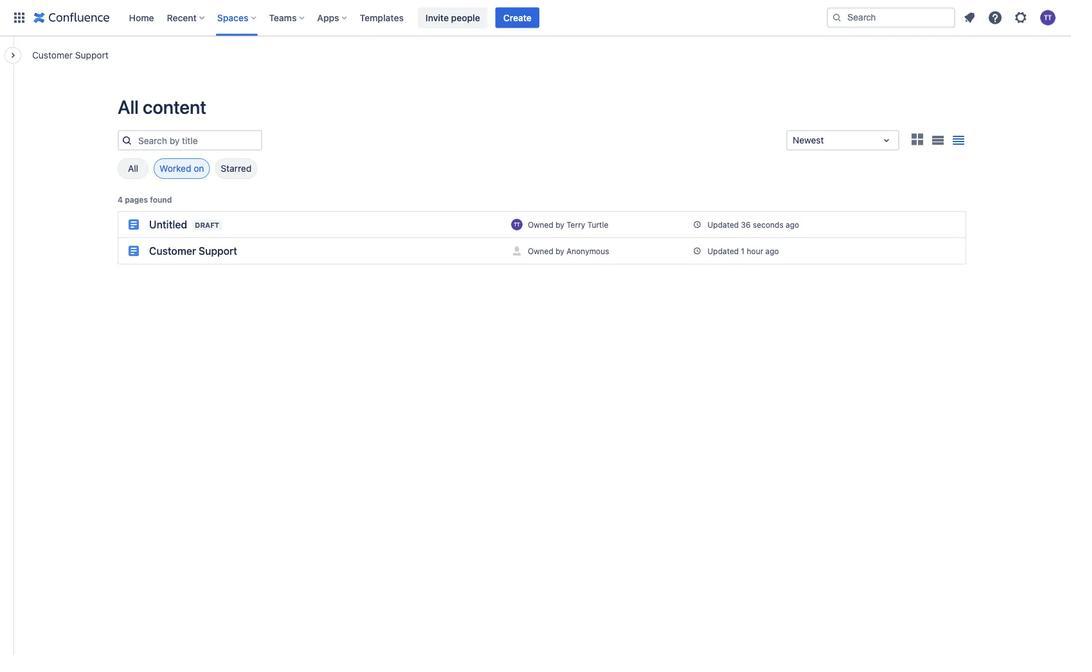 Task type: describe. For each thing, give the bounding box(es) containing it.
worked on
[[160, 163, 204, 174]]

hour
[[747, 246, 764, 255]]

all content
[[118, 96, 207, 118]]

4 pages found
[[118, 195, 172, 204]]

owned by anonymous
[[528, 246, 610, 255]]

draft
[[195, 221, 220, 229]]

notification icon image
[[963, 10, 978, 25]]

owned for owned by anonymous
[[528, 246, 554, 255]]

expand sidebar image
[[0, 42, 28, 68]]

all for all
[[128, 163, 138, 174]]

0 horizontal spatial customer support
[[32, 50, 109, 60]]

invite people button
[[418, 7, 488, 28]]

worked on button
[[154, 158, 210, 179]]

newest
[[793, 135, 825, 145]]

pages
[[125, 195, 148, 204]]

starred button
[[215, 158, 258, 179]]

page image
[[129, 219, 139, 230]]

on
[[194, 163, 204, 174]]

0 horizontal spatial customer
[[32, 50, 73, 60]]

apps
[[317, 12, 339, 23]]

worked
[[160, 163, 191, 174]]

owned for owned by terry turtle
[[528, 220, 554, 229]]

teams button
[[265, 7, 310, 28]]

recent button
[[163, 7, 210, 28]]

create link
[[496, 7, 540, 28]]

updated for updated 1 hour ago
[[708, 246, 739, 255]]

starred
[[221, 163, 252, 174]]

1
[[742, 246, 745, 255]]

Search by title field
[[134, 131, 261, 149]]

templates link
[[356, 7, 408, 28]]

ago for updated 36 seconds ago
[[786, 220, 800, 229]]

1 horizontal spatial customer support
[[149, 245, 237, 257]]

templates
[[360, 12, 404, 23]]

profile picture image for owned by terry turtle
[[512, 219, 523, 230]]

invite people
[[426, 12, 480, 23]]

compact list image
[[952, 133, 967, 148]]

home
[[129, 12, 154, 23]]

open image
[[880, 133, 895, 148]]

recent
[[167, 12, 197, 23]]

list image
[[933, 136, 945, 145]]

4
[[118, 195, 123, 204]]

people
[[451, 12, 480, 23]]

by for anonymous
[[556, 246, 565, 255]]



Task type: locate. For each thing, give the bounding box(es) containing it.
banner containing home
[[0, 0, 1072, 36]]

updated 36 seconds ago
[[708, 220, 800, 229]]

appswitcher icon image
[[12, 10, 27, 25]]

help icon image
[[988, 10, 1004, 25]]

all inside button
[[128, 163, 138, 174]]

all up pages
[[128, 163, 138, 174]]

untitled
[[149, 218, 187, 231]]

1 horizontal spatial support
[[199, 245, 237, 257]]

customer support right the expand sidebar icon
[[32, 50, 109, 60]]

teams
[[269, 12, 297, 23]]

global element
[[8, 0, 825, 36]]

your profile and preferences image
[[1041, 10, 1057, 25]]

2 profile picture image from the top
[[512, 245, 523, 257]]

Search field
[[827, 7, 956, 28]]

None text field
[[793, 134, 796, 147]]

home link
[[125, 7, 158, 28]]

1 vertical spatial all
[[128, 163, 138, 174]]

customer support link
[[32, 49, 109, 61]]

1 vertical spatial customer support
[[149, 245, 237, 257]]

terry
[[567, 220, 586, 229]]

owned by terry turtle
[[528, 220, 609, 229]]

all for all content
[[118, 96, 139, 118]]

invite
[[426, 12, 449, 23]]

spaces button
[[214, 7, 261, 28]]

0 vertical spatial customer
[[32, 50, 73, 60]]

1 vertical spatial by
[[556, 246, 565, 255]]

0 vertical spatial customer support
[[32, 50, 109, 60]]

customer
[[32, 50, 73, 60], [149, 245, 196, 257]]

updated 1 hour ago
[[708, 246, 780, 255]]

1 horizontal spatial ago
[[786, 220, 800, 229]]

2 updated from the top
[[708, 246, 739, 255]]

1 profile picture image from the top
[[512, 219, 523, 230]]

by left terry
[[556, 220, 565, 229]]

banner
[[0, 0, 1072, 36]]

ago right "seconds"
[[786, 220, 800, 229]]

all left 'content'
[[118, 96, 139, 118]]

updated left 1
[[708, 246, 739, 255]]

all
[[118, 96, 139, 118], [128, 163, 138, 174]]

0 vertical spatial updated
[[708, 220, 739, 229]]

1 updated from the top
[[708, 220, 739, 229]]

profile picture image left owned by anonymous
[[512, 245, 523, 257]]

anonymous
[[567, 246, 610, 255]]

ago right hour at the top right
[[766, 246, 780, 255]]

turtle
[[588, 220, 609, 229]]

owned left terry
[[528, 220, 554, 229]]

1 horizontal spatial customer
[[149, 245, 196, 257]]

0 horizontal spatial ago
[[766, 246, 780, 255]]

1 vertical spatial customer
[[149, 245, 196, 257]]

all button
[[118, 158, 149, 179]]

support
[[75, 50, 109, 60], [199, 245, 237, 257]]

terry turtle link
[[567, 220, 609, 229]]

0 vertical spatial support
[[75, 50, 109, 60]]

0 vertical spatial all
[[118, 96, 139, 118]]

ago for updated 1 hour ago
[[766, 246, 780, 255]]

updated left 36 on the right of the page
[[708, 220, 739, 229]]

0 vertical spatial ago
[[786, 220, 800, 229]]

spaces
[[217, 12, 249, 23]]

settings icon image
[[1014, 10, 1030, 25]]

profile picture image for owned by anonymous
[[512, 245, 523, 257]]

2 by from the top
[[556, 246, 565, 255]]

found
[[150, 195, 172, 204]]

0 vertical spatial by
[[556, 220, 565, 229]]

profile picture image left owned by terry turtle
[[512, 219, 523, 230]]

1 by from the top
[[556, 220, 565, 229]]

0 vertical spatial owned
[[528, 220, 554, 229]]

owned
[[528, 220, 554, 229], [528, 246, 554, 255]]

customer right the expand sidebar icon
[[32, 50, 73, 60]]

by
[[556, 220, 565, 229], [556, 246, 565, 255]]

updated
[[708, 220, 739, 229], [708, 246, 739, 255]]

ago
[[786, 220, 800, 229], [766, 246, 780, 255]]

content
[[143, 96, 207, 118]]

0 vertical spatial profile picture image
[[512, 219, 523, 230]]

owned down owned by terry turtle
[[528, 246, 554, 255]]

apps button
[[314, 7, 352, 28]]

1 owned from the top
[[528, 220, 554, 229]]

cards image
[[910, 132, 926, 147]]

by down owned by terry turtle
[[556, 246, 565, 255]]

by for terry
[[556, 220, 565, 229]]

seconds
[[754, 220, 784, 229]]

create
[[504, 12, 532, 23]]

1 vertical spatial owned
[[528, 246, 554, 255]]

customer support
[[32, 50, 109, 60], [149, 245, 237, 257]]

customer support down "draft"
[[149, 245, 237, 257]]

updated for updated 36 seconds ago
[[708, 220, 739, 229]]

1 vertical spatial updated
[[708, 246, 739, 255]]

confluence image
[[33, 10, 110, 25], [33, 10, 110, 25]]

search image
[[833, 13, 843, 23]]

2 owned from the top
[[528, 246, 554, 255]]

0 horizontal spatial support
[[75, 50, 109, 60]]

profile picture image
[[512, 219, 523, 230], [512, 245, 523, 257]]

1 vertical spatial ago
[[766, 246, 780, 255]]

36
[[742, 220, 751, 229]]

customer down untitled
[[149, 245, 196, 257]]

1 vertical spatial support
[[199, 245, 237, 257]]

1 vertical spatial profile picture image
[[512, 245, 523, 257]]

page image
[[129, 246, 139, 256]]



Task type: vqa. For each thing, say whether or not it's contained in the screenshot.
CREATE link
yes



